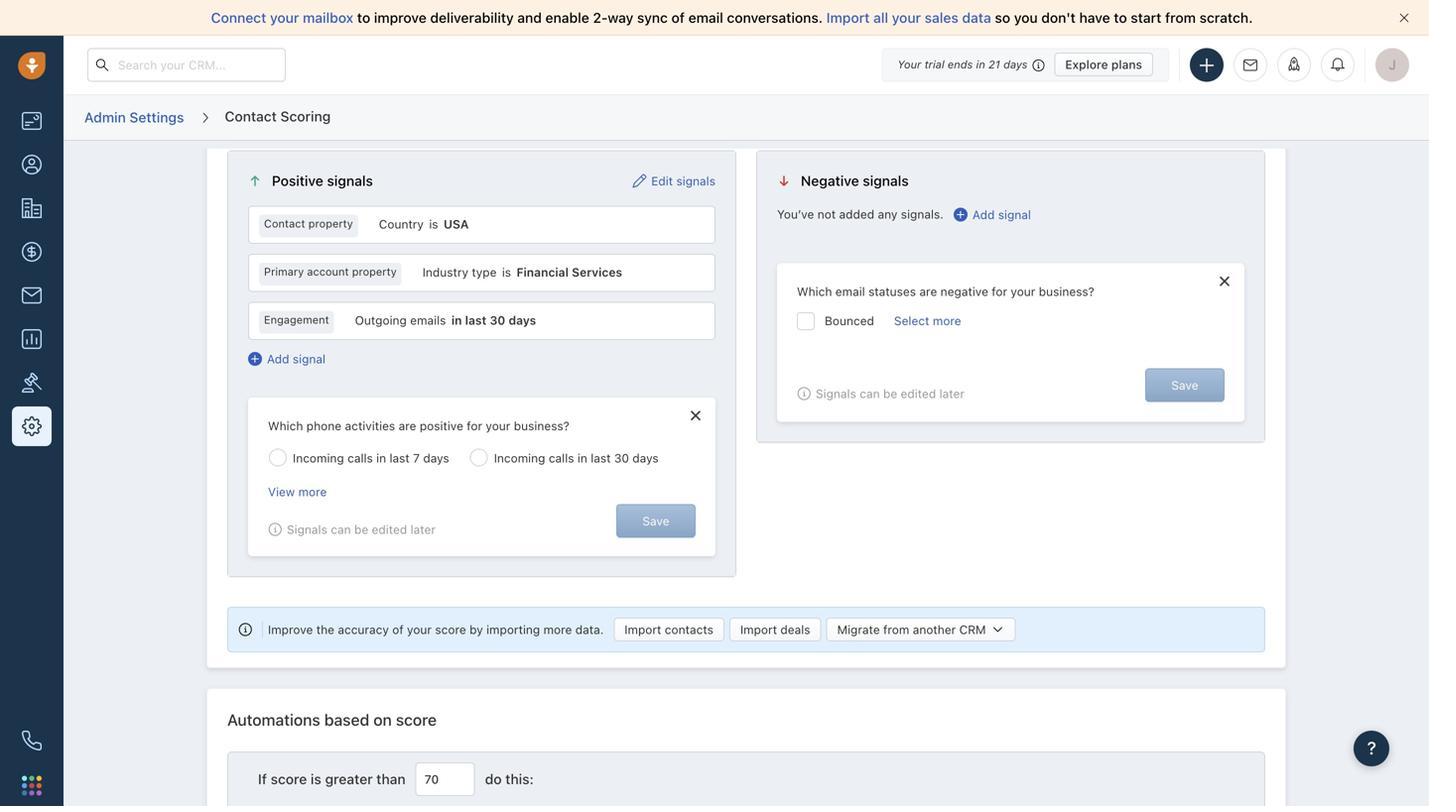 Task type: locate. For each thing, give the bounding box(es) containing it.
from
[[1165, 9, 1196, 26], [883, 623, 909, 637]]

can for positive
[[331, 523, 351, 537]]

0 horizontal spatial later
[[411, 523, 436, 537]]

2 incoming from the left
[[494, 451, 545, 465]]

1 horizontal spatial signals
[[816, 387, 856, 401]]

improve
[[268, 623, 313, 637]]

add signal
[[973, 208, 1031, 222], [267, 352, 326, 366]]

None number field
[[416, 763, 475, 797]]

add
[[973, 208, 995, 222], [267, 352, 289, 366]]

admin settings link
[[83, 102, 185, 133]]

add down engagement
[[267, 352, 289, 366]]

0 horizontal spatial can
[[331, 523, 351, 537]]

of right the accuracy
[[392, 623, 404, 637]]

0 horizontal spatial more
[[298, 485, 327, 499]]

signals for negative
[[816, 387, 856, 401]]

1 horizontal spatial from
[[1165, 9, 1196, 26]]

type
[[472, 266, 497, 280]]

signals right the edit
[[676, 174, 716, 188]]

1 vertical spatial of
[[392, 623, 404, 637]]

in
[[976, 58, 985, 71], [451, 314, 462, 328], [376, 451, 386, 465], [578, 451, 587, 465]]

be for negative signals
[[883, 387, 897, 401]]

0 vertical spatial add signal
[[973, 208, 1031, 222]]

of right sync at the left of page
[[672, 9, 685, 26]]

days for outgoing emails in last 30 days
[[509, 314, 536, 328]]

to left start
[[1114, 9, 1127, 26]]

migrate from another crm
[[837, 623, 986, 637]]

0 horizontal spatial import
[[625, 623, 661, 637]]

import left contacts
[[625, 623, 661, 637]]

more inside view more link
[[298, 485, 327, 499]]

view more
[[268, 485, 327, 499]]

to
[[357, 9, 370, 26], [1114, 9, 1127, 26]]

1 vertical spatial add signal link
[[248, 350, 326, 368]]

1 vertical spatial signals
[[287, 523, 327, 537]]

0 horizontal spatial email
[[688, 9, 723, 26]]

admin
[[84, 109, 126, 125]]

improve
[[374, 9, 427, 26]]

you
[[1014, 9, 1038, 26]]

is left the greater
[[311, 772, 321, 788]]

0 vertical spatial are
[[920, 285, 937, 299]]

contact
[[225, 108, 277, 124], [264, 217, 305, 230]]

signals.
[[901, 208, 944, 221]]

edited down select more link
[[901, 387, 936, 401]]

negative
[[941, 285, 988, 299]]

1 horizontal spatial more
[[544, 623, 572, 637]]

0 vertical spatial later
[[940, 387, 965, 401]]

are up 7 at bottom left
[[399, 419, 416, 433]]

0 horizontal spatial from
[[883, 623, 909, 637]]

add signal link right signals.
[[954, 206, 1031, 224]]

edited for negative signals
[[901, 387, 936, 401]]

email up bounced
[[836, 285, 865, 299]]

add signal link
[[954, 206, 1031, 224], [248, 350, 326, 368]]

21
[[989, 58, 1000, 71]]

signals down view more link
[[287, 523, 327, 537]]

settings
[[130, 109, 184, 125]]

edit signals link
[[633, 172, 716, 190]]

1 vertical spatial more
[[298, 485, 327, 499]]

0 horizontal spatial signals
[[327, 173, 373, 189]]

0 vertical spatial signal
[[998, 208, 1031, 222]]

later down select more link
[[940, 387, 965, 401]]

more down the which email statuses are negative for your business?
[[933, 314, 961, 328]]

positive
[[420, 419, 463, 433]]

1 horizontal spatial close image
[[1399, 13, 1409, 23]]

signals can be edited later for positive signals
[[287, 523, 436, 537]]

1 to from the left
[[357, 9, 370, 26]]

calls
[[347, 451, 373, 465], [549, 451, 574, 465]]

0 horizontal spatial incoming
[[293, 451, 344, 465]]

0 vertical spatial edited
[[901, 387, 936, 401]]

to right mailbox
[[357, 9, 370, 26]]

be down select on the top right of page
[[883, 387, 897, 401]]

more for positive signals
[[298, 485, 327, 499]]

which
[[797, 285, 832, 299], [268, 419, 303, 433]]

activities
[[345, 419, 395, 433]]

1 vertical spatial is
[[502, 266, 511, 280]]

importing
[[486, 623, 540, 637]]

connect
[[211, 9, 266, 26]]

is right type
[[502, 266, 511, 280]]

from right start
[[1165, 9, 1196, 26]]

0 horizontal spatial to
[[357, 9, 370, 26]]

import
[[826, 9, 870, 26], [625, 623, 661, 637], [740, 623, 777, 637]]

1 horizontal spatial to
[[1114, 9, 1127, 26]]

signals
[[816, 387, 856, 401], [287, 523, 327, 537]]

be down "incoming calls in last 7 days" at the left
[[354, 523, 368, 537]]

signals can be edited later down "incoming calls in last 7 days" at the left
[[287, 523, 436, 537]]

0 vertical spatial from
[[1165, 9, 1196, 26]]

add signal link down engagement
[[248, 350, 326, 368]]

edit signals
[[651, 174, 716, 188]]

signals right positive
[[327, 173, 373, 189]]

add right signals.
[[973, 208, 995, 222]]

0 vertical spatial property
[[308, 217, 353, 230]]

1 horizontal spatial later
[[940, 387, 965, 401]]

do
[[485, 772, 502, 788]]

on
[[373, 711, 392, 730]]

which for negative signals
[[797, 285, 832, 299]]

the
[[316, 623, 334, 637]]

1 incoming from the left
[[293, 451, 344, 465]]

signal right signals.
[[998, 208, 1031, 222]]

1 horizontal spatial add
[[973, 208, 995, 222]]

0 vertical spatial can
[[860, 387, 880, 401]]

close image
[[1399, 13, 1409, 23], [691, 411, 701, 422]]

can down "incoming calls in last 7 days" at the left
[[331, 523, 351, 537]]

score left by
[[435, 623, 466, 637]]

0 horizontal spatial signal
[[293, 352, 326, 366]]

0 vertical spatial contact
[[225, 108, 277, 124]]

add signal right signals.
[[973, 208, 1031, 222]]

add signal down engagement
[[267, 352, 326, 366]]

1 horizontal spatial is
[[429, 217, 438, 231]]

1 horizontal spatial signals can be edited later
[[816, 387, 965, 401]]

1 vertical spatial signal
[[293, 352, 326, 366]]

1 vertical spatial property
[[352, 265, 397, 278]]

admin settings
[[84, 109, 184, 125]]

last
[[465, 314, 487, 328]]

1 horizontal spatial of
[[672, 9, 685, 26]]

score right if
[[271, 772, 307, 788]]

signals up the any
[[863, 173, 909, 189]]

last
[[390, 451, 410, 465], [591, 451, 611, 465]]

is
[[429, 217, 438, 231], [502, 266, 511, 280], [311, 772, 321, 788]]

1 horizontal spatial calls
[[549, 451, 574, 465]]

0 horizontal spatial signals can be edited later
[[287, 523, 436, 537]]

which for positive signals
[[268, 419, 303, 433]]

1 vertical spatial contact
[[264, 217, 305, 230]]

score right the on
[[396, 711, 437, 730]]

property down positive signals
[[308, 217, 353, 230]]

calls for 30
[[549, 451, 574, 465]]

your right positive
[[486, 419, 511, 433]]

from right the migrate
[[883, 623, 909, 637]]

2 calls from the left
[[549, 451, 574, 465]]

be for positive signals
[[354, 523, 368, 537]]

later
[[940, 387, 965, 401], [411, 523, 436, 537]]

contact left scoring
[[225, 108, 277, 124]]

close image
[[1220, 276, 1230, 288]]

1 horizontal spatial 30
[[614, 451, 629, 465]]

for right positive
[[467, 419, 482, 433]]

based
[[324, 711, 369, 730]]

0 vertical spatial more
[[933, 314, 961, 328]]

signal
[[998, 208, 1031, 222], [293, 352, 326, 366]]

signals down bounced
[[816, 387, 856, 401]]

0 vertical spatial for
[[992, 285, 1007, 299]]

1 horizontal spatial for
[[992, 285, 1007, 299]]

all
[[874, 9, 888, 26]]

1 last from the left
[[390, 451, 410, 465]]

enable
[[546, 9, 589, 26]]

import for import deals
[[740, 623, 777, 637]]

which left phone
[[268, 419, 303, 433]]

0 horizontal spatial signals
[[287, 523, 327, 537]]

1 horizontal spatial signals
[[676, 174, 716, 188]]

edited down "incoming calls in last 7 days" at the left
[[372, 523, 407, 537]]

2 horizontal spatial signals
[[863, 173, 909, 189]]

signals
[[327, 173, 373, 189], [863, 173, 909, 189], [676, 174, 716, 188]]

property
[[308, 217, 353, 230], [352, 265, 397, 278]]

signals for edit signals
[[676, 174, 716, 188]]

improve the accuracy of your score by importing more data.
[[268, 623, 604, 637]]

1 vertical spatial signals can be edited later
[[287, 523, 436, 537]]

0 horizontal spatial add signal
[[267, 352, 326, 366]]

0 vertical spatial signals
[[816, 387, 856, 401]]

be
[[883, 387, 897, 401], [354, 523, 368, 537]]

0 horizontal spatial edited
[[372, 523, 407, 537]]

0 horizontal spatial are
[[399, 419, 416, 433]]

0 vertical spatial which
[[797, 285, 832, 299]]

import left all
[[826, 9, 870, 26]]

business? for negative signals
[[1039, 285, 1095, 299]]

can down bounced
[[860, 387, 880, 401]]

later down 7 at bottom left
[[411, 523, 436, 537]]

do this :
[[485, 772, 534, 788]]

1 horizontal spatial add signal link
[[954, 206, 1031, 224]]

0 horizontal spatial calls
[[347, 451, 373, 465]]

sales
[[925, 9, 959, 26]]

0 horizontal spatial is
[[311, 772, 321, 788]]

0 horizontal spatial be
[[354, 523, 368, 537]]

import for import contacts
[[625, 623, 661, 637]]

than
[[376, 772, 406, 788]]

signal down engagement
[[293, 352, 326, 366]]

signals for negative signals
[[863, 173, 909, 189]]

is left usa
[[429, 217, 438, 231]]

1 horizontal spatial be
[[883, 387, 897, 401]]

is for if score is greater than
[[311, 772, 321, 788]]

1 vertical spatial business?
[[514, 419, 570, 433]]

if score is greater than
[[258, 772, 406, 788]]

score
[[435, 623, 466, 637], [396, 711, 437, 730], [271, 772, 307, 788]]

1 horizontal spatial which
[[797, 285, 832, 299]]

signals for positive
[[287, 523, 327, 537]]

0 horizontal spatial add signal link
[[248, 350, 326, 368]]

0 horizontal spatial for
[[467, 419, 482, 433]]

email right sync at the left of page
[[688, 9, 723, 26]]

1 horizontal spatial last
[[591, 451, 611, 465]]

business?
[[1039, 285, 1095, 299], [514, 419, 570, 433]]

country is usa
[[379, 217, 469, 231]]

1 horizontal spatial signal
[[998, 208, 1031, 222]]

1 vertical spatial can
[[331, 523, 351, 537]]

0 vertical spatial of
[[672, 9, 685, 26]]

your right the accuracy
[[407, 623, 432, 637]]

signals can be edited later down select on the top right of page
[[816, 387, 965, 401]]

import inside button
[[625, 623, 661, 637]]

are up select more at the top of the page
[[920, 285, 937, 299]]

connect your mailbox link
[[211, 9, 357, 26]]

for for negative signals
[[992, 285, 1007, 299]]

1 vertical spatial for
[[467, 419, 482, 433]]

days for incoming calls in last 30 days
[[633, 451, 659, 465]]

0 vertical spatial be
[[883, 387, 897, 401]]

1 vertical spatial be
[[354, 523, 368, 537]]

1 horizontal spatial incoming
[[494, 451, 545, 465]]

more left data.
[[544, 623, 572, 637]]

2 last from the left
[[591, 451, 611, 465]]

import left deals
[[740, 623, 777, 637]]

1 calls from the left
[[347, 451, 373, 465]]

for right negative
[[992, 285, 1007, 299]]

0 horizontal spatial 30
[[490, 314, 505, 328]]

phone image
[[22, 732, 42, 751]]

30
[[490, 314, 505, 328], [614, 451, 629, 465]]

phone
[[306, 419, 342, 433]]

1 horizontal spatial edited
[[901, 387, 936, 401]]

more inside select more link
[[933, 314, 961, 328]]

1 horizontal spatial business?
[[1039, 285, 1095, 299]]

your right negative
[[1011, 285, 1036, 299]]

1 vertical spatial which
[[268, 419, 303, 433]]

1 horizontal spatial email
[[836, 285, 865, 299]]

0 vertical spatial is
[[429, 217, 438, 231]]

deliverability
[[430, 9, 514, 26]]

signals can be edited later for negative signals
[[816, 387, 965, 401]]

0 vertical spatial signals can be edited later
[[816, 387, 965, 401]]

days
[[1004, 58, 1028, 71], [509, 314, 536, 328], [423, 451, 449, 465], [633, 451, 659, 465]]

0 horizontal spatial last
[[390, 451, 410, 465]]

another
[[913, 623, 956, 637]]

2 horizontal spatial is
[[502, 266, 511, 280]]

last for 7
[[390, 451, 410, 465]]

0 horizontal spatial business?
[[514, 419, 570, 433]]

property right account
[[352, 265, 397, 278]]

1 vertical spatial 30
[[614, 451, 629, 465]]

signals inside "edit signals" link
[[676, 174, 716, 188]]

import inside "button"
[[740, 623, 777, 637]]

explore
[[1065, 58, 1108, 71]]

which up bounced
[[797, 285, 832, 299]]

can
[[860, 387, 880, 401], [331, 523, 351, 537]]

2 vertical spatial is
[[311, 772, 321, 788]]

are for negative signals
[[920, 285, 937, 299]]

of
[[672, 9, 685, 26], [392, 623, 404, 637]]

more right view
[[298, 485, 327, 499]]

contact scoring
[[225, 108, 331, 124]]

0 horizontal spatial which
[[268, 419, 303, 433]]

emails
[[410, 314, 446, 328]]

0 vertical spatial business?
[[1039, 285, 1095, 299]]

1 vertical spatial are
[[399, 419, 416, 433]]

primary account property
[[264, 265, 397, 278]]

contact down positive
[[264, 217, 305, 230]]

Search your CRM... text field
[[87, 48, 286, 82]]

1 vertical spatial edited
[[372, 523, 407, 537]]

1 horizontal spatial can
[[860, 387, 880, 401]]

outgoing emails in last 30 days
[[355, 314, 536, 328]]

business? for positive signals
[[514, 419, 570, 433]]



Task type: vqa. For each thing, say whether or not it's contained in the screenshot.
Freshworks Switcher IMAGE
yes



Task type: describe. For each thing, give the bounding box(es) containing it.
import deals button
[[729, 618, 821, 642]]

view
[[268, 485, 295, 499]]

in for outgoing emails in last 30 days
[[451, 314, 462, 328]]

0 vertical spatial add
[[973, 208, 995, 222]]

phone element
[[12, 722, 52, 761]]

trial
[[925, 58, 945, 71]]

you've not added any signals.
[[777, 208, 944, 221]]

accuracy
[[338, 623, 389, 637]]

can for negative
[[860, 387, 880, 401]]

migrate
[[837, 623, 880, 637]]

import deals
[[740, 623, 811, 637]]

7
[[413, 451, 420, 465]]

ends
[[948, 58, 973, 71]]

automations based on score
[[227, 711, 437, 730]]

edit
[[651, 174, 673, 188]]

days for incoming calls in last 7 days
[[423, 451, 449, 465]]

in for incoming calls in last 30 days
[[578, 451, 587, 465]]

0 vertical spatial score
[[435, 623, 466, 637]]

if
[[258, 772, 267, 788]]

contact for contact property
[[264, 217, 305, 230]]

financial
[[517, 266, 569, 280]]

for for positive signals
[[467, 419, 482, 433]]

1 horizontal spatial add signal
[[973, 208, 1031, 222]]

country
[[379, 217, 424, 231]]

primary
[[264, 265, 304, 278]]

last for 30
[[591, 451, 611, 465]]

deals
[[781, 623, 811, 637]]

signals for positive signals
[[327, 173, 373, 189]]

0 horizontal spatial close image
[[691, 411, 701, 422]]

0 vertical spatial email
[[688, 9, 723, 26]]

positive
[[272, 173, 323, 189]]

mailbox
[[303, 9, 353, 26]]

any
[[878, 208, 898, 221]]

usa
[[444, 217, 469, 231]]

2 to from the left
[[1114, 9, 1127, 26]]

explore plans
[[1065, 58, 1142, 71]]

connect your mailbox to improve deliverability and enable 2-way sync of email conversations. import all your sales data so you don't have to start from scratch.
[[211, 9, 1253, 26]]

which phone activities are positive for your business?
[[268, 419, 570, 433]]

import all your sales data link
[[826, 9, 995, 26]]

your left mailbox
[[270, 9, 299, 26]]

statuses
[[869, 285, 916, 299]]

is for industry type is financial services
[[502, 266, 511, 280]]

1 vertical spatial add signal
[[267, 352, 326, 366]]

later for positive signals
[[411, 523, 436, 537]]

1 vertical spatial from
[[883, 623, 909, 637]]

2 vertical spatial more
[[544, 623, 572, 637]]

properties image
[[22, 373, 42, 393]]

freshworks switcher image
[[22, 776, 42, 796]]

your trial ends in 21 days
[[898, 58, 1028, 71]]

your
[[898, 58, 921, 71]]

import contacts
[[625, 623, 714, 637]]

0 vertical spatial add signal link
[[954, 206, 1031, 224]]

negative
[[801, 173, 859, 189]]

which email statuses are negative for your business?
[[797, 285, 1095, 299]]

incoming calls in last 30 days
[[494, 451, 659, 465]]

contact for contact scoring
[[225, 108, 277, 124]]

sync
[[637, 9, 668, 26]]

not
[[818, 208, 836, 221]]

select more
[[894, 314, 961, 328]]

data.
[[575, 623, 604, 637]]

account
[[307, 265, 349, 278]]

days for your trial ends in 21 days
[[1004, 58, 1028, 71]]

negative signals
[[801, 173, 909, 189]]

scoring
[[280, 108, 331, 124]]

engagement
[[264, 314, 329, 326]]

30 for last
[[490, 314, 505, 328]]

contact property
[[264, 217, 353, 230]]

industry
[[423, 266, 469, 280]]

data
[[962, 9, 991, 26]]

signal for top the add signal link
[[998, 208, 1031, 222]]

edited for positive signals
[[372, 523, 407, 537]]

plans
[[1112, 58, 1142, 71]]

incoming for incoming calls in last 7 days
[[293, 451, 344, 465]]

30 for last
[[614, 451, 629, 465]]

contacts
[[665, 623, 714, 637]]

1 vertical spatial score
[[396, 711, 437, 730]]

conversations.
[[727, 9, 823, 26]]

incoming for incoming calls in last 30 days
[[494, 451, 545, 465]]

more for negative signals
[[933, 314, 961, 328]]

explore plans link
[[1054, 53, 1153, 76]]

:
[[530, 772, 534, 788]]

crm
[[959, 623, 986, 637]]

don't
[[1042, 9, 1076, 26]]

import contacts button
[[614, 618, 724, 642]]

have
[[1079, 9, 1110, 26]]

1 vertical spatial add
[[267, 352, 289, 366]]

0 horizontal spatial of
[[392, 623, 404, 637]]

in for incoming calls in last 7 days
[[376, 451, 386, 465]]

scratch.
[[1200, 9, 1253, 26]]

2-
[[593, 9, 608, 26]]

way
[[608, 9, 634, 26]]

this
[[505, 772, 530, 788]]

are for positive signals
[[399, 419, 416, 433]]

later for negative signals
[[940, 387, 965, 401]]

signal for the leftmost the add signal link
[[293, 352, 326, 366]]

your right all
[[892, 9, 921, 26]]

automations
[[227, 711, 320, 730]]

bounced
[[825, 314, 874, 328]]

select more link
[[894, 312, 961, 334]]

0 vertical spatial close image
[[1399, 13, 1409, 23]]

services
[[572, 266, 622, 280]]

industry type is financial services
[[423, 266, 622, 280]]

calls for 7
[[347, 451, 373, 465]]

by
[[470, 623, 483, 637]]

greater
[[325, 772, 373, 788]]

you've
[[777, 208, 814, 221]]

2 vertical spatial score
[[271, 772, 307, 788]]

so
[[995, 9, 1011, 26]]

2 horizontal spatial import
[[826, 9, 870, 26]]

1 vertical spatial email
[[836, 285, 865, 299]]

view more link
[[268, 484, 327, 505]]



